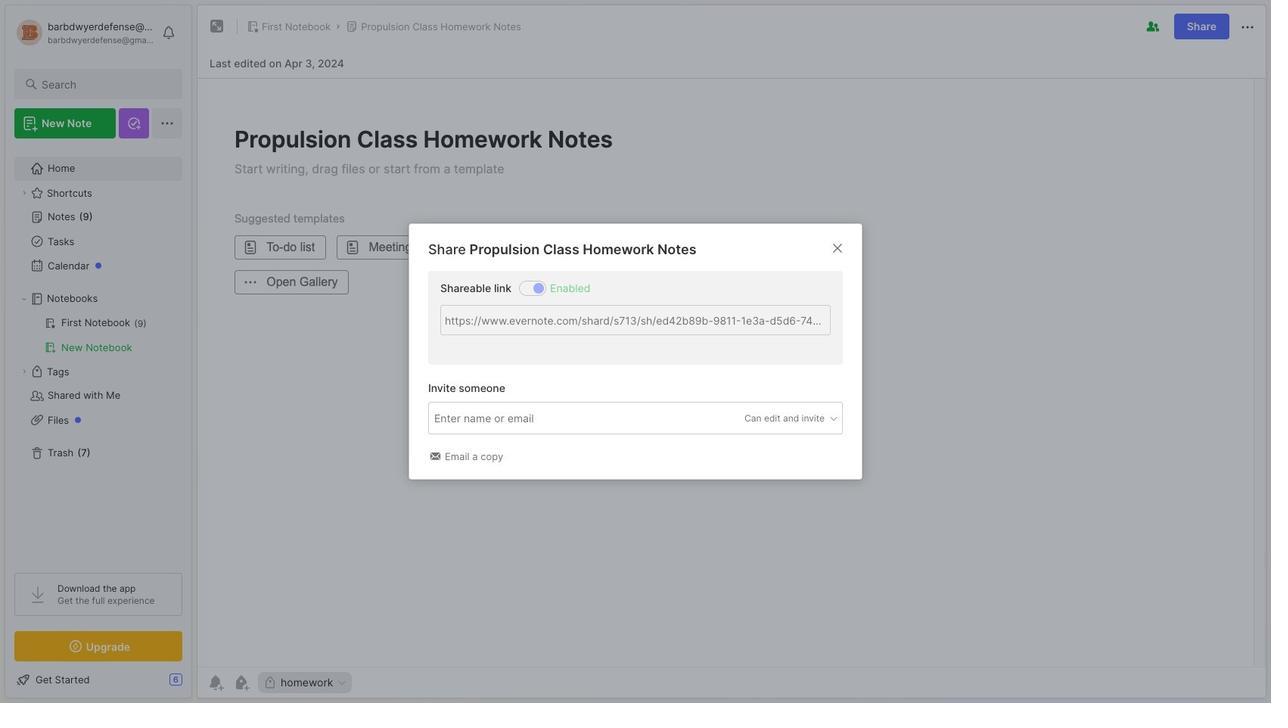 Task type: vqa. For each thing, say whether or not it's contained in the screenshot.
3rd cell
no



Task type: locate. For each thing, give the bounding box(es) containing it.
None search field
[[42, 75, 169, 93]]

group
[[14, 311, 182, 359]]

add a reminder image
[[207, 674, 225, 692]]

add tag image
[[232, 674, 251, 692]]

tree
[[5, 148, 191, 559]]

Shared URL text field
[[440, 305, 831, 335]]

expand tags image
[[20, 367, 29, 376]]

Search text field
[[42, 77, 169, 92]]

shared link switcher image
[[534, 283, 544, 293]]

Note Editor text field
[[198, 78, 1266, 667]]

close image
[[829, 239, 847, 257]]

Add tag field
[[433, 410, 615, 427]]



Task type: describe. For each thing, give the bounding box(es) containing it.
none search field inside main element
[[42, 75, 169, 93]]

Select permission field
[[716, 411, 839, 425]]

expand note image
[[208, 17, 226, 36]]

group inside tree
[[14, 311, 182, 359]]

expand notebooks image
[[20, 294, 29, 303]]

note window element
[[197, 5, 1267, 699]]

tree inside main element
[[5, 148, 191, 559]]

main element
[[0, 0, 197, 703]]



